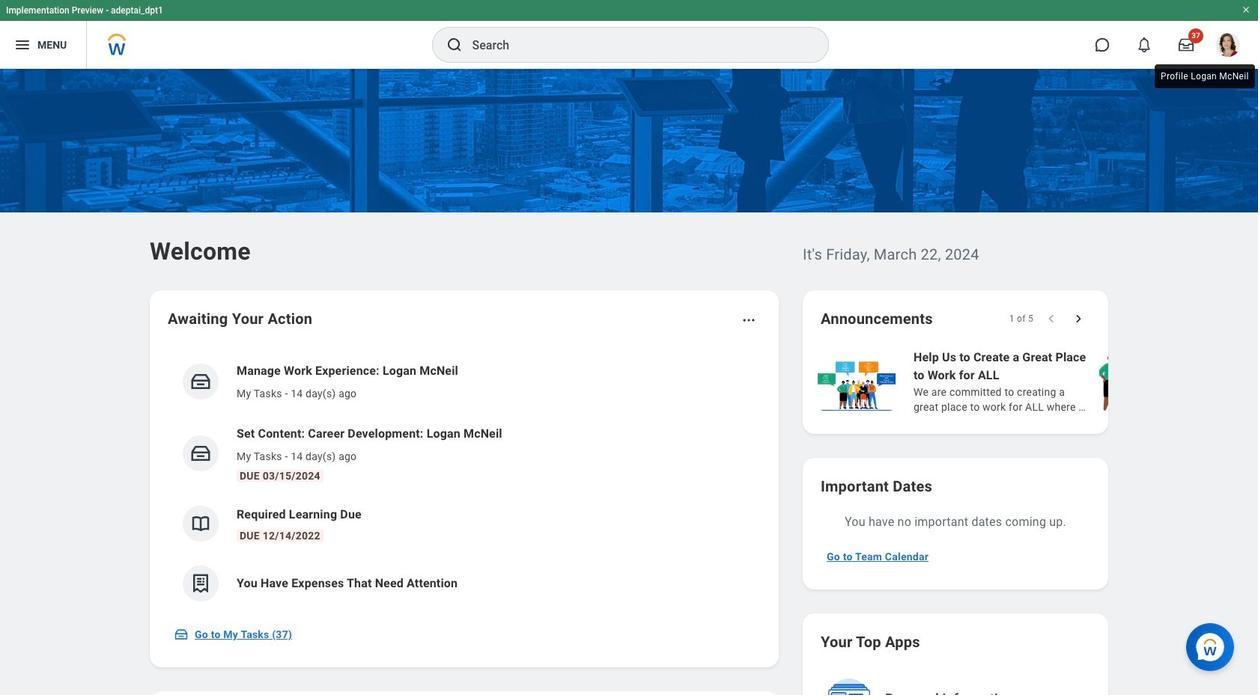 Task type: vqa. For each thing, say whether or not it's contained in the screenshot.
x icon
no



Task type: locate. For each thing, give the bounding box(es) containing it.
0 vertical spatial inbox image
[[189, 443, 212, 465]]

inbox large image
[[1179, 37, 1194, 52]]

dashboard expenses image
[[189, 573, 212, 595]]

chevron right small image
[[1071, 312, 1086, 327]]

0 horizontal spatial inbox image
[[174, 628, 189, 643]]

1 vertical spatial inbox image
[[174, 628, 189, 643]]

main content
[[0, 69, 1258, 696]]

1 horizontal spatial inbox image
[[189, 443, 212, 465]]

justify image
[[13, 36, 31, 54]]

0 horizontal spatial list
[[168, 350, 761, 614]]

list
[[815, 347, 1258, 416], [168, 350, 761, 614]]

tooltip
[[1152, 61, 1258, 91]]

banner
[[0, 0, 1258, 69]]

1 horizontal spatial list
[[815, 347, 1258, 416]]

inbox image
[[189, 443, 212, 465], [174, 628, 189, 643]]

related actions image
[[741, 313, 756, 328]]

status
[[1009, 313, 1034, 325]]



Task type: describe. For each thing, give the bounding box(es) containing it.
chevron left small image
[[1044, 312, 1059, 327]]

search image
[[445, 36, 463, 54]]

close environment banner image
[[1242, 5, 1251, 14]]

Search Workday  search field
[[472, 28, 797, 61]]

profile logan mcneil image
[[1216, 33, 1240, 60]]

inbox image
[[189, 371, 212, 393]]

book open image
[[189, 513, 212, 535]]

notifications large image
[[1137, 37, 1152, 52]]



